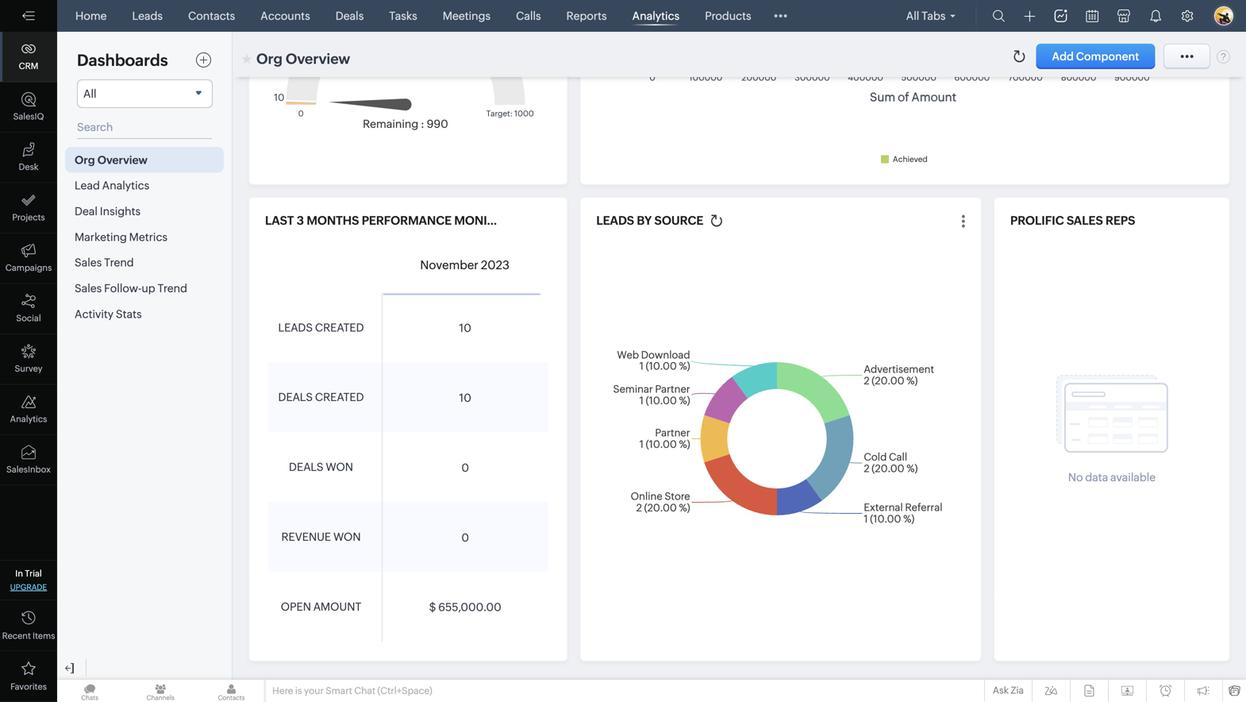 Task type: vqa. For each thing, say whether or not it's contained in the screenshot.
Setup
no



Task type: locate. For each thing, give the bounding box(es) containing it.
survey
[[15, 364, 43, 374]]

home link
[[69, 0, 113, 32]]

1 vertical spatial analytics
[[10, 414, 47, 424]]

quick actions image
[[1025, 11, 1036, 22]]

deals link
[[329, 0, 370, 32]]

leads link
[[126, 0, 169, 32]]

in
[[15, 569, 23, 579]]

0 vertical spatial analytics
[[633, 10, 680, 22]]

analytics link
[[626, 0, 686, 32], [0, 385, 57, 435]]

here
[[272, 685, 293, 696]]

analytics link right reports
[[626, 0, 686, 32]]

accounts link
[[254, 0, 317, 32]]

is
[[295, 685, 302, 696]]

1 vertical spatial analytics link
[[0, 385, 57, 435]]

analytics
[[633, 10, 680, 22], [10, 414, 47, 424]]

calls link
[[510, 0, 548, 32]]

chat
[[355, 685, 376, 696]]

projects
[[12, 212, 45, 222]]

zia
[[1011, 685, 1025, 696]]

campaigns link
[[0, 234, 57, 284]]

leads
[[132, 10, 163, 22]]

analytics link down survey
[[0, 385, 57, 435]]

analytics up salesinbox link
[[10, 414, 47, 424]]

contacts
[[188, 10, 235, 22]]

survey link
[[0, 334, 57, 385]]

analytics right reports
[[633, 10, 680, 22]]

contacts image
[[199, 680, 264, 702]]

marketplace image
[[1118, 10, 1131, 22]]

salesiq
[[13, 112, 44, 122]]

deals
[[336, 10, 364, 22]]

your
[[304, 685, 324, 696]]

0 vertical spatial analytics link
[[626, 0, 686, 32]]

calls
[[516, 10, 541, 22]]

social link
[[0, 284, 57, 334]]

0 horizontal spatial analytics
[[10, 414, 47, 424]]

1 horizontal spatial analytics
[[633, 10, 680, 22]]

products
[[705, 10, 752, 22]]

desk link
[[0, 133, 57, 183]]

crm
[[19, 61, 38, 71]]

sales motivator image
[[1055, 10, 1068, 22]]

tabs
[[922, 10, 946, 22]]

meetings link
[[437, 0, 497, 32]]

ask zia
[[993, 685, 1025, 696]]

projects link
[[0, 183, 57, 234]]



Task type: describe. For each thing, give the bounding box(es) containing it.
products link
[[699, 0, 758, 32]]

here is your smart chat (ctrl+space)
[[272, 685, 433, 696]]

favorites
[[10, 682, 47, 692]]

all
[[907, 10, 920, 22]]

social
[[16, 313, 41, 323]]

accounts
[[261, 10, 310, 22]]

salesinbox link
[[0, 435, 57, 486]]

(ctrl+space)
[[378, 685, 433, 696]]

reports link
[[560, 0, 614, 32]]

in trial upgrade
[[10, 569, 47, 592]]

0 horizontal spatial analytics link
[[0, 385, 57, 435]]

meetings
[[443, 10, 491, 22]]

channels image
[[128, 680, 193, 702]]

calendar image
[[1087, 10, 1099, 22]]

notifications image
[[1150, 10, 1163, 22]]

recent
[[2, 631, 31, 641]]

trial
[[25, 569, 42, 579]]

salesiq link
[[0, 82, 57, 133]]

ask
[[993, 685, 1009, 696]]

campaigns
[[5, 263, 52, 273]]

smart
[[326, 685, 353, 696]]

chats image
[[57, 680, 122, 702]]

contacts link
[[182, 0, 242, 32]]

recent items
[[2, 631, 55, 641]]

items
[[33, 631, 55, 641]]

upgrade
[[10, 583, 47, 592]]

1 horizontal spatial analytics link
[[626, 0, 686, 32]]

configure settings image
[[1182, 10, 1195, 22]]

tasks
[[389, 10, 418, 22]]

all tabs
[[907, 10, 946, 22]]

home
[[75, 10, 107, 22]]

crm link
[[0, 32, 57, 82]]

reports
[[567, 10, 607, 22]]

desk
[[19, 162, 39, 172]]

tasks link
[[383, 0, 424, 32]]

search image
[[993, 10, 1006, 22]]

salesinbox
[[6, 465, 51, 475]]



